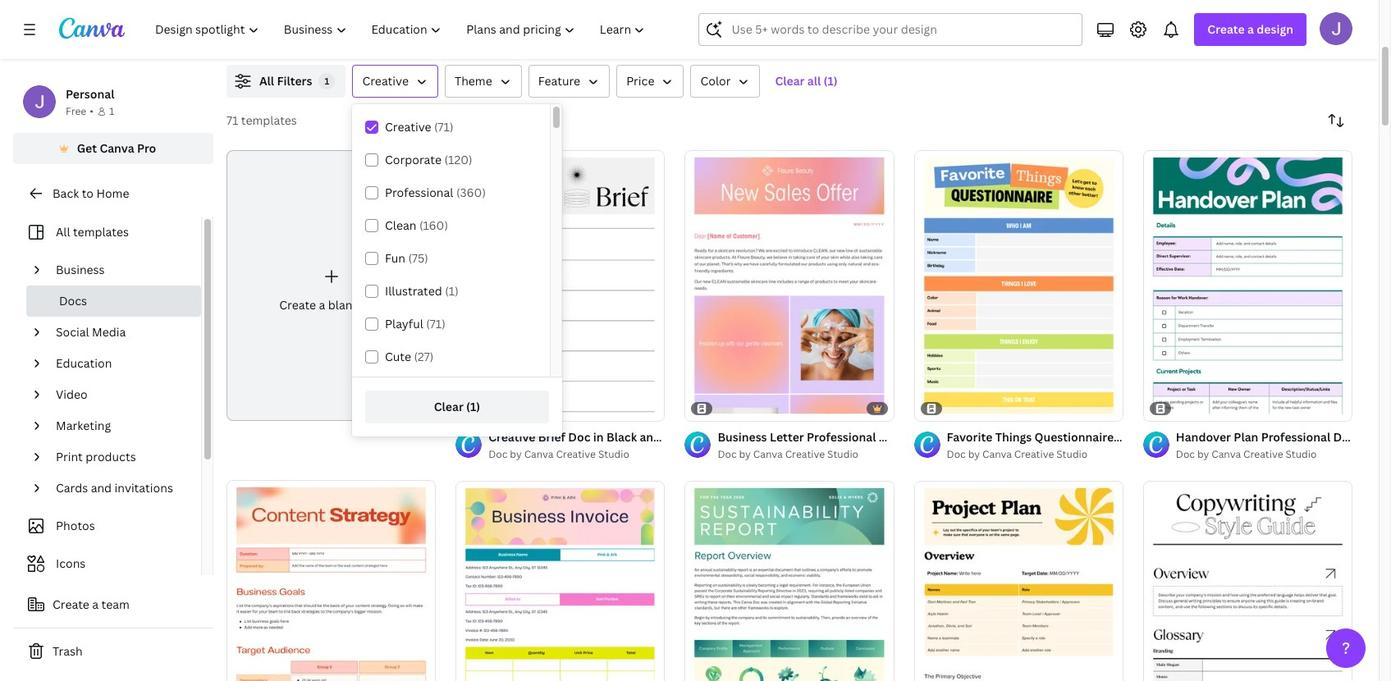 Task type: locate. For each thing, give the bounding box(es) containing it.
0 horizontal spatial templates
[[73, 224, 129, 240]]

1 horizontal spatial a
[[319, 297, 325, 313]]

cards and invitations
[[56, 480, 173, 496]]

0 horizontal spatial and
[[91, 480, 112, 496]]

(1) inside button
[[824, 73, 838, 89]]

4 by from the left
[[1198, 447, 1209, 461]]

2 doc by canva creative studio link from the left
[[718, 447, 894, 463]]

templates for 71 templates
[[241, 112, 297, 128]]

playful (71)
[[385, 316, 446, 332]]

doc by canva creative studio for copywriting style guide professional doc in black and white grey editorial style image
[[1176, 447, 1317, 461]]

creative (71)
[[385, 119, 453, 135]]

pro
[[137, 140, 156, 156]]

(1) for clear (1)
[[466, 399, 480, 415]]

creative brief doc in black and white grey editorial style doc by canva creative studio
[[489, 429, 807, 461]]

a for design
[[1248, 21, 1254, 37]]

canva for handover plan professional doc in emerald lavender blue playful abstract style image
[[1212, 447, 1241, 461]]

docs
[[59, 293, 87, 309]]

grey
[[699, 429, 726, 445]]

1 vertical spatial create
[[279, 297, 316, 313]]

design
[[1257, 21, 1294, 37]]

clear inside button
[[775, 73, 805, 89]]

1 right •
[[109, 104, 114, 118]]

favorite things questionnaire doc in blue orange green playful style image
[[914, 150, 1124, 421]]

0 horizontal spatial create
[[53, 597, 89, 612]]

clear all (1) button
[[767, 65, 846, 98]]

0 vertical spatial 1
[[325, 75, 329, 87]]

a inside dropdown button
[[1248, 21, 1254, 37]]

studio
[[598, 447, 629, 461], [828, 447, 859, 461], [1057, 447, 1088, 461], [1286, 447, 1317, 461]]

and inside creative brief doc in black and white grey editorial style doc by canva creative studio
[[640, 429, 661, 445]]

personal
[[66, 86, 114, 102]]

1 studio from the left
[[598, 447, 629, 461]]

1 vertical spatial templates
[[73, 224, 129, 240]]

blank
[[328, 297, 358, 313]]

style
[[779, 429, 807, 445]]

2 horizontal spatial a
[[1248, 21, 1254, 37]]

1 right filters
[[325, 75, 329, 87]]

2 vertical spatial (1)
[[466, 399, 480, 415]]

71 templates
[[227, 112, 297, 128]]

doc by canva creative studio link for project plan professional doc in yellow black friendly corporate style image
[[947, 447, 1124, 463]]

1 horizontal spatial all
[[259, 73, 274, 89]]

1 horizontal spatial doc by canva creative studio
[[947, 447, 1088, 461]]

3 studio from the left
[[1057, 447, 1088, 461]]

a left blank
[[319, 297, 325, 313]]

3 doc by canva creative studio from the left
[[1176, 447, 1317, 461]]

corporate
[[385, 152, 442, 167]]

1 vertical spatial (1)
[[445, 283, 459, 299]]

create inside "button"
[[53, 597, 89, 612]]

0 vertical spatial all
[[259, 73, 274, 89]]

templates
[[241, 112, 297, 128], [73, 224, 129, 240]]

None search field
[[699, 13, 1083, 46]]

creative
[[362, 73, 409, 89], [385, 119, 431, 135], [489, 429, 536, 445], [556, 447, 596, 461], [785, 447, 825, 461], [1014, 447, 1054, 461], [1244, 447, 1283, 461]]

and right the black
[[640, 429, 661, 445]]

0 vertical spatial templates
[[241, 112, 297, 128]]

0 vertical spatial (71)
[[434, 119, 453, 135]]

1
[[325, 75, 329, 87], [109, 104, 114, 118]]

1 doc by canva creative studio from the left
[[718, 447, 859, 461]]

all down back at the left top of the page
[[56, 224, 70, 240]]

2 vertical spatial a
[[92, 597, 99, 612]]

editorial
[[728, 429, 776, 445]]

and
[[640, 429, 661, 445], [91, 480, 112, 496]]

create inside dropdown button
[[1208, 21, 1245, 37]]

2 vertical spatial create
[[53, 597, 89, 612]]

0 horizontal spatial clear
[[434, 399, 464, 415]]

1 doc by canva creative studio link from the left
[[489, 447, 665, 463]]

templates down back to home
[[73, 224, 129, 240]]

(71) up (120)
[[434, 119, 453, 135]]

1 horizontal spatial clear
[[775, 73, 805, 89]]

doc by canva creative studio
[[718, 447, 859, 461], [947, 447, 1088, 461], [1176, 447, 1317, 461]]

3 by from the left
[[968, 447, 980, 461]]

create left blank
[[279, 297, 316, 313]]

1 vertical spatial a
[[319, 297, 325, 313]]

(1)
[[824, 73, 838, 89], [445, 283, 459, 299], [466, 399, 480, 415]]

0 horizontal spatial all
[[56, 224, 70, 240]]

a inside "button"
[[92, 597, 99, 612]]

professional
[[385, 185, 453, 200]]

0 vertical spatial (1)
[[824, 73, 838, 89]]

all for all templates
[[56, 224, 70, 240]]

and right the cards
[[91, 480, 112, 496]]

(1) for illustrated (1)
[[445, 283, 459, 299]]

color button
[[691, 65, 761, 98]]

jacob simon image
[[1320, 12, 1353, 45]]

1 horizontal spatial templates
[[241, 112, 297, 128]]

1 vertical spatial all
[[56, 224, 70, 240]]

(71)
[[434, 119, 453, 135], [426, 316, 446, 332]]

creative inside button
[[362, 73, 409, 89]]

by for project plan professional doc in yellow black friendly corporate style image
[[968, 447, 980, 461]]

all
[[259, 73, 274, 89], [56, 224, 70, 240]]

a left design
[[1248, 21, 1254, 37]]

1 filter options selected element
[[319, 73, 335, 89]]

marketing
[[56, 418, 111, 433]]

0 vertical spatial a
[[1248, 21, 1254, 37]]

create
[[1208, 21, 1245, 37], [279, 297, 316, 313], [53, 597, 89, 612]]

(71) for playful (71)
[[426, 316, 446, 332]]

1 horizontal spatial create
[[279, 297, 316, 313]]

0 horizontal spatial a
[[92, 597, 99, 612]]

top level navigation element
[[144, 13, 660, 46]]

creative button
[[353, 65, 438, 98]]

doc
[[361, 297, 383, 313], [568, 429, 591, 445], [489, 447, 508, 461], [718, 447, 737, 461], [947, 447, 966, 461], [1176, 447, 1195, 461]]

1 by from the left
[[510, 447, 522, 461]]

filters
[[277, 73, 312, 89]]

business letter professional doc in salmon light blue gradients style image
[[685, 150, 894, 421]]

1 vertical spatial clear
[[434, 399, 464, 415]]

0 horizontal spatial doc by canva creative studio
[[718, 447, 859, 461]]

black
[[607, 429, 637, 445]]

corporate (120)
[[385, 152, 472, 167]]

canva inside button
[[100, 140, 134, 156]]

0 vertical spatial create
[[1208, 21, 1245, 37]]

4 studio from the left
[[1286, 447, 1317, 461]]

2 studio from the left
[[828, 447, 859, 461]]

templates right 71
[[241, 112, 297, 128]]

clear inside button
[[434, 399, 464, 415]]

0 vertical spatial clear
[[775, 73, 805, 89]]

Search search field
[[732, 14, 1072, 45]]

create for create a blank doc
[[279, 297, 316, 313]]

illustrated
[[385, 283, 442, 299]]

a
[[1248, 21, 1254, 37], [319, 297, 325, 313], [92, 597, 99, 612]]

a left team
[[92, 597, 99, 612]]

print products link
[[49, 442, 191, 473]]

create a team button
[[13, 589, 213, 621]]

feature
[[538, 73, 580, 89]]

all left filters
[[259, 73, 274, 89]]

project plan professional doc in yellow black friendly corporate style image
[[914, 481, 1124, 681]]

1 vertical spatial (71)
[[426, 316, 446, 332]]

1 vertical spatial 1
[[109, 104, 114, 118]]

2 horizontal spatial create
[[1208, 21, 1245, 37]]

4 doc by canva creative studio link from the left
[[1176, 447, 1353, 463]]

copywriting style guide professional doc in black and white grey editorial style image
[[1143, 481, 1353, 681]]

(27)
[[414, 349, 434, 364]]

by inside creative brief doc in black and white grey editorial style doc by canva creative studio
[[510, 447, 522, 461]]

(360)
[[456, 185, 486, 200]]

1 vertical spatial and
[[91, 480, 112, 496]]

2 doc by canva creative studio from the left
[[947, 447, 1088, 461]]

(160)
[[419, 218, 448, 233]]

create down icons
[[53, 597, 89, 612]]

2 horizontal spatial doc by canva creative studio
[[1176, 447, 1317, 461]]

clear
[[775, 73, 805, 89], [434, 399, 464, 415]]

(71) right playful
[[426, 316, 446, 332]]

a for team
[[92, 597, 99, 612]]

1 horizontal spatial 1
[[325, 75, 329, 87]]

(120)
[[444, 152, 472, 167]]

2 by from the left
[[739, 447, 751, 461]]

by for copywriting style guide professional doc in black and white grey editorial style image
[[1198, 447, 1209, 461]]

create left design
[[1208, 21, 1245, 37]]

2 horizontal spatial (1)
[[824, 73, 838, 89]]

handover plan professional doc in emerald lavender blue playful abstract style image
[[1143, 150, 1353, 421]]

1 horizontal spatial and
[[640, 429, 661, 445]]

0 horizontal spatial (1)
[[445, 283, 459, 299]]

1 horizontal spatial (1)
[[466, 399, 480, 415]]

(1) inside button
[[466, 399, 480, 415]]

business link
[[49, 254, 191, 286]]

business invoice professional doc in pink yellow teal gradients style image
[[456, 481, 665, 681]]

sustainability report doc in green light green gradients style image
[[685, 481, 894, 681]]

(71) for creative (71)
[[434, 119, 453, 135]]

doc by canva creative studio link
[[489, 447, 665, 463], [718, 447, 894, 463], [947, 447, 1124, 463], [1176, 447, 1353, 463]]

0 vertical spatial and
[[640, 429, 661, 445]]

by
[[510, 447, 522, 461], [739, 447, 751, 461], [968, 447, 980, 461], [1198, 447, 1209, 461]]

3 doc by canva creative studio link from the left
[[947, 447, 1124, 463]]



Task type: vqa. For each thing, say whether or not it's contained in the screenshot.


Task type: describe. For each thing, give the bounding box(es) containing it.
create a blank doc element
[[227, 150, 436, 421]]

education link
[[49, 348, 191, 379]]

all for all filters
[[259, 73, 274, 89]]

studio for sustainability report doc in green light green gradients style image
[[828, 447, 859, 461]]

canva for favorite things questionnaire doc in blue orange green playful style image
[[983, 447, 1012, 461]]

icons link
[[23, 548, 191, 580]]

print products
[[56, 449, 136, 465]]

clear (1)
[[434, 399, 480, 415]]

media
[[92, 324, 126, 340]]

studio inside creative brief doc in black and white grey editorial style doc by canva creative studio
[[598, 447, 629, 461]]

create for create a design
[[1208, 21, 1245, 37]]

doc by canva creative studio for sustainability report doc in green light green gradients style image
[[718, 447, 859, 461]]

cards and invitations link
[[49, 473, 191, 504]]

products
[[86, 449, 136, 465]]

templates for all templates
[[73, 224, 129, 240]]

cute (27)
[[385, 349, 434, 364]]

clear for clear (1)
[[434, 399, 464, 415]]

0 horizontal spatial 1
[[109, 104, 114, 118]]

business
[[56, 262, 105, 277]]

back to home
[[53, 186, 129, 201]]

social media
[[56, 324, 126, 340]]

get
[[77, 140, 97, 156]]

price
[[626, 73, 655, 89]]

theme
[[455, 73, 492, 89]]

create a blank doc
[[279, 297, 383, 313]]

a for blank
[[319, 297, 325, 313]]

education
[[56, 355, 112, 371]]

(75)
[[408, 250, 428, 266]]

Sort by button
[[1320, 104, 1353, 137]]

free •
[[66, 104, 94, 118]]

create a blank doc link
[[227, 150, 436, 421]]

back to home link
[[13, 177, 213, 210]]

price button
[[617, 65, 684, 98]]

cute
[[385, 349, 411, 364]]

photos link
[[23, 511, 191, 542]]

marketing link
[[49, 410, 191, 442]]

creative brief doc in black and white grey editorial style link
[[489, 429, 807, 447]]

studio for copywriting style guide professional doc in black and white grey editorial style image
[[1286, 447, 1317, 461]]

video link
[[49, 379, 191, 410]]

free
[[66, 104, 86, 118]]

create a design
[[1208, 21, 1294, 37]]

doc by canva creative studio link for sustainability report doc in green light green gradients style image
[[718, 447, 894, 463]]

trash link
[[13, 635, 213, 668]]

home
[[96, 186, 129, 201]]

feature button
[[528, 65, 610, 98]]

social media link
[[49, 317, 191, 348]]

in
[[593, 429, 604, 445]]

illustrated (1)
[[385, 283, 459, 299]]

canva inside creative brief doc in black and white grey editorial style doc by canva creative studio
[[524, 447, 554, 461]]

1 inside 'element'
[[325, 75, 329, 87]]

print
[[56, 449, 83, 465]]

clean
[[385, 218, 417, 233]]

creative brief doc in black and white grey editorial style image
[[456, 150, 665, 421]]

all templates
[[56, 224, 129, 240]]

get canva pro button
[[13, 133, 213, 164]]

•
[[90, 104, 94, 118]]

doc by canva creative studio for project plan professional doc in yellow black friendly corporate style image
[[947, 447, 1088, 461]]

create for create a team
[[53, 597, 89, 612]]

clear for clear all (1)
[[775, 73, 805, 89]]

video
[[56, 387, 87, 402]]

back
[[53, 186, 79, 201]]

clear (1) button
[[365, 391, 549, 424]]

clean (160)
[[385, 218, 448, 233]]

doc by canva creative studio link for copywriting style guide professional doc in black and white grey editorial style image
[[1176, 447, 1353, 463]]

create a design button
[[1195, 13, 1307, 46]]

social
[[56, 324, 89, 340]]

canva for business letter professional doc in salmon light blue gradients style image
[[753, 447, 783, 461]]

invitations
[[115, 480, 173, 496]]

to
[[82, 186, 94, 201]]

doc by canva creative studio link for business invoice professional doc in pink yellow teal gradients style image
[[489, 447, 665, 463]]

photos
[[56, 518, 95, 534]]

by for sustainability report doc in green light green gradients style image
[[739, 447, 751, 461]]

all templates link
[[23, 217, 191, 248]]

professional (360)
[[385, 185, 486, 200]]

playful
[[385, 316, 423, 332]]

clear all (1)
[[775, 73, 838, 89]]

get canva pro
[[77, 140, 156, 156]]

team
[[101, 597, 130, 612]]

icons
[[56, 556, 86, 571]]

fun
[[385, 250, 406, 266]]

theme button
[[445, 65, 522, 98]]

trash
[[53, 644, 83, 659]]

all
[[808, 73, 821, 89]]

71
[[227, 112, 238, 128]]

create a team
[[53, 597, 130, 612]]

cards
[[56, 480, 88, 496]]

white
[[664, 429, 696, 445]]

studio for project plan professional doc in yellow black friendly corporate style image
[[1057, 447, 1088, 461]]

color
[[701, 73, 731, 89]]

content strategy doc in pastel orange red light blue soft pastels style image
[[227, 480, 436, 681]]

brief
[[538, 429, 566, 445]]

all filters
[[259, 73, 312, 89]]

fun (75)
[[385, 250, 428, 266]]



